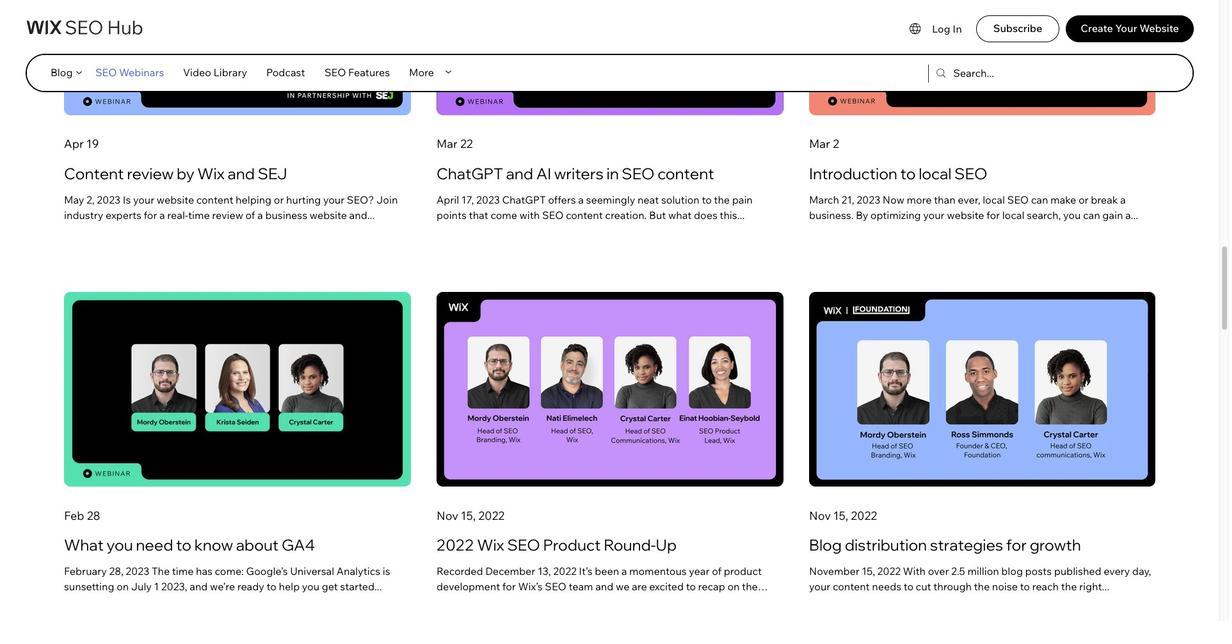 Task type: locate. For each thing, give the bounding box(es) containing it.
1 vertical spatial you
[[107, 536, 133, 555]]

1 or from the left
[[274, 193, 284, 206]]

1 vertical spatial review
[[212, 209, 243, 221]]

1 on from the left
[[117, 580, 129, 593]]

0 horizontal spatial on
[[117, 580, 129, 593]]

product
[[724, 565, 762, 578]]

or up 'business'
[[274, 193, 284, 206]]

2 vertical spatial you
[[302, 580, 320, 593]]

blog distribution strategies for growth image
[[810, 292, 1156, 487]]

recorded
[[437, 565, 483, 578]]

nov inside 2022 wix seo product round-up element
[[437, 508, 459, 523]]

21,
[[842, 193, 855, 206]]

latest...
[[437, 596, 471, 608]]

mar inside chatgpt and ai writers in seo content element
[[437, 137, 458, 151]]

0 vertical spatial chatgpt
[[437, 164, 503, 183]]

1 mar from the left
[[437, 137, 458, 151]]

0 vertical spatial of
[[246, 209, 255, 221]]

15, up needs
[[862, 565, 876, 578]]

1 horizontal spatial of
[[712, 565, 722, 578]]

for down december
[[503, 580, 516, 593]]

chatgpt and ai writers in seo content element
[[437, 0, 784, 266]]

blog
[[51, 66, 73, 79], [810, 536, 842, 555]]

2022 right 13,
[[554, 565, 577, 578]]

feb
[[64, 508, 84, 523]]

0 horizontal spatial mar
[[437, 137, 458, 151]]

wix right by
[[197, 164, 225, 183]]

chatgpt up 17,
[[437, 164, 503, 183]]

website up real-
[[157, 193, 194, 206]]

nov 15, 2022 inside blog distribution strategies for growth element
[[810, 508, 878, 523]]

1 horizontal spatial nov 15, 2022
[[810, 508, 878, 523]]

2 on from the left
[[728, 580, 740, 593]]

or inside the march 21, 2023 now more than ever, local seo can make or break a business. by optimizing your website for local search, you can gain a...
[[1079, 193, 1089, 206]]

0 horizontal spatial nov 15, 2022
[[437, 508, 505, 523]]

and down has
[[190, 580, 208, 593]]

website down 'ever,' in the top right of the page
[[947, 209, 985, 221]]

mar for chatgpt
[[437, 137, 458, 151]]

for
[[144, 209, 157, 221], [987, 209, 1001, 221], [1007, 536, 1027, 555], [503, 580, 516, 593]]

0 vertical spatial can
[[1032, 193, 1049, 206]]

mar 22
[[437, 137, 473, 151]]

1 vertical spatial of
[[712, 565, 722, 578]]

1 vertical spatial can
[[1084, 209, 1101, 221]]

million
[[968, 565, 1000, 578]]

content down november
[[833, 580, 870, 593]]

the up this...
[[714, 193, 730, 206]]

of up recap
[[712, 565, 722, 578]]

15, inside 2022 wix seo product round-up element
[[461, 508, 476, 523]]

nov 15, 2022 up recorded
[[437, 508, 505, 523]]

chatgpt up with
[[503, 193, 546, 206]]

15, for blog
[[834, 508, 849, 523]]

2 horizontal spatial you
[[1064, 209, 1081, 221]]

and inside content review by wix and sej link
[[228, 164, 255, 183]]

0 horizontal spatial you
[[107, 536, 133, 555]]

2023 for you
[[126, 565, 149, 578]]

published
[[1055, 565, 1102, 578]]

2 nov 15, 2022 from the left
[[810, 508, 878, 523]]

log
[[933, 22, 951, 35]]

mar inside introduction to local seo element
[[810, 137, 831, 151]]

15, up distribution
[[834, 508, 849, 523]]

the down product
[[742, 580, 758, 593]]

content inside november 15, 2022 with over 2.5 million blog posts published every day, your content needs to cut through the noise to reach the right...
[[833, 580, 870, 593]]

1 vertical spatial blog
[[810, 536, 842, 555]]

blog distribution strategies for growth element
[[810, 292, 1156, 621]]

1 horizontal spatial blog
[[810, 536, 842, 555]]

nov 15, 2022
[[437, 508, 505, 523], [810, 508, 878, 523]]

seemingly
[[586, 193, 636, 206]]

15, for 2022
[[461, 508, 476, 523]]

feb 28
[[64, 508, 100, 523]]

1 horizontal spatial website
[[310, 209, 347, 221]]

local up than
[[919, 164, 952, 183]]

mar left '2'
[[810, 137, 831, 151]]

2 or from the left
[[1079, 193, 1089, 206]]

local right 'ever,' in the top right of the page
[[983, 193, 1006, 206]]

2023 up by
[[857, 193, 881, 206]]

1 horizontal spatial or
[[1079, 193, 1089, 206]]

2 horizontal spatial 15,
[[862, 565, 876, 578]]

blog distribution strategies for growth link
[[810, 535, 1156, 557]]

seo down the offers
[[542, 209, 564, 221]]

nov 15, 2022 inside 2022 wix seo product round-up element
[[437, 508, 505, 523]]

for inside may 2, 2023 is your website content helping or hurting your seo? join industry experts for a real-time review of a business website and...
[[144, 209, 157, 221]]

website
[[1140, 22, 1180, 35]]

a...
[[1126, 209, 1139, 221]]

0 vertical spatial time
[[188, 209, 210, 221]]

content review by wix and sej element
[[64, 0, 411, 266]]

you down the "universal"
[[302, 580, 320, 593]]

0 horizontal spatial 15,
[[461, 508, 476, 523]]

0 horizontal spatial nov
[[437, 508, 459, 523]]

0 vertical spatial blog
[[51, 66, 73, 79]]

what
[[669, 209, 692, 221]]

1 nov 15, 2022 from the left
[[437, 508, 505, 523]]

is
[[383, 565, 390, 578]]

and down been
[[596, 580, 614, 593]]

may
[[64, 193, 84, 206]]

to up does
[[702, 193, 712, 206]]

2023 up the july at the left bottom of page
[[126, 565, 149, 578]]

to inside april 17, 2023 chatgpt offers a seemingly neat solution to the pain points that come with seo content creation. but what does this...
[[702, 193, 712, 206]]

blog distribution strategies for growth
[[810, 536, 1082, 555]]

seo webinars
[[95, 66, 164, 79]]

seo down 13,
[[545, 580, 567, 593]]

but
[[650, 209, 666, 221]]

1 horizontal spatial 15,
[[834, 508, 849, 523]]

2023 up that
[[477, 193, 500, 206]]

2023 inside may 2, 2023 is your website content helping or hurting your seo? join industry experts for a real-time review of a business website and...
[[97, 193, 121, 206]]

february 28, 2023 the time has come: google's universal analytics is sunsetting on july 1 2023, and we're ready to help you get started...
[[64, 565, 390, 593]]

2 horizontal spatial website
[[947, 209, 985, 221]]

review down helping
[[212, 209, 243, 221]]

seo webinars link
[[86, 60, 174, 85]]

blog
[[1002, 565, 1024, 578]]

mar left the 22 on the left
[[437, 137, 458, 151]]

content down content review by wix and sej link
[[196, 193, 233, 206]]

march
[[810, 193, 840, 206]]

0 horizontal spatial of
[[246, 209, 255, 221]]

2
[[833, 137, 840, 151]]

2023
[[97, 193, 121, 206], [477, 193, 500, 206], [857, 193, 881, 206], [126, 565, 149, 578]]

0 vertical spatial you
[[1064, 209, 1081, 221]]

excited
[[650, 580, 684, 593]]

your
[[1116, 22, 1138, 35]]

seo
[[95, 66, 117, 79], [325, 66, 346, 79], [622, 164, 655, 183], [955, 164, 988, 183], [1008, 193, 1029, 206], [542, 209, 564, 221], [508, 536, 540, 555], [545, 580, 567, 593]]

day,
[[1133, 565, 1152, 578]]

your inside the march 21, 2023 now more than ever, local seo can make or break a business. by optimizing your website for local search, you can gain a...
[[924, 209, 945, 221]]

1 vertical spatial local
[[983, 193, 1006, 206]]

2023 inside april 17, 2023 chatgpt offers a seemingly neat solution to the pain points that come with seo content creation. but what does this...
[[477, 193, 500, 206]]

needs
[[873, 580, 902, 593]]

your down november
[[810, 580, 831, 593]]

13,
[[538, 565, 551, 578]]

than
[[935, 193, 956, 206]]

google's
[[246, 565, 288, 578]]

growth
[[1030, 536, 1082, 555]]

seo inside the march 21, 2023 now more than ever, local seo can make or break a business. by optimizing your website for local search, you can gain a...
[[1008, 193, 1029, 206]]

1
[[154, 580, 159, 593]]

a up a...
[[1121, 193, 1127, 206]]

nov 15, 2022 up distribution
[[810, 508, 878, 523]]

to right need
[[176, 536, 192, 555]]

recorded december 13, 2022 it's been a momentous year of product development for wix's seo team and we are excited to recap on the latest...
[[437, 565, 762, 608]]

can down "break"
[[1084, 209, 1101, 221]]

review up is
[[127, 164, 174, 183]]

time down by
[[188, 209, 210, 221]]

what you need to know about ga4
[[64, 536, 315, 555]]

nov for blog
[[810, 508, 831, 523]]

of inside may 2, 2023 is your website content helping or hurting your seo? join industry experts for a real-time review of a business website and...
[[246, 209, 255, 221]]

for inside the march 21, 2023 now more than ever, local seo can make or break a business. by optimizing your website for local search, you can gain a...
[[987, 209, 1001, 221]]

1 horizontal spatial can
[[1084, 209, 1101, 221]]

to down blog
[[1021, 580, 1031, 593]]

website inside the march 21, 2023 now more than ever, local seo can make or break a business. by optimizing your website for local search, you can gain a...
[[947, 209, 985, 221]]

ga4
[[282, 536, 315, 555]]

2023,
[[161, 580, 187, 593]]

1 horizontal spatial review
[[212, 209, 243, 221]]

0 horizontal spatial wix
[[197, 164, 225, 183]]

content down the offers
[[566, 209, 603, 221]]

on down 28,
[[117, 580, 129, 593]]

28,
[[109, 565, 123, 578]]

time up 2023,
[[172, 565, 194, 578]]

chatgpt inside 'link'
[[437, 164, 503, 183]]

seo up the search,
[[1008, 193, 1029, 206]]

15, up recorded
[[461, 508, 476, 523]]

chatgpt inside april 17, 2023 chatgpt offers a seemingly neat solution to the pain points that come with seo content creation. but what does this...
[[503, 193, 546, 206]]

ever,
[[958, 193, 981, 206]]

blog for blog
[[51, 66, 73, 79]]

22
[[460, 137, 473, 151]]

for right experts
[[144, 209, 157, 221]]

1 vertical spatial wix
[[477, 536, 505, 555]]

seo inside 'link'
[[622, 164, 655, 183]]

content
[[64, 164, 124, 183]]

2022 wix seo product round-up element
[[437, 292, 784, 621]]

sej
[[258, 164, 287, 183]]

know
[[195, 536, 233, 555]]

or
[[274, 193, 284, 206], [1079, 193, 1089, 206]]

can up the search,
[[1032, 193, 1049, 206]]

wix up december
[[477, 536, 505, 555]]

review inside may 2, 2023 is your website content helping or hurting your seo? join industry experts for a real-time review of a business website and...
[[212, 209, 243, 221]]

we
[[616, 580, 630, 593]]

in
[[953, 22, 963, 35]]

february
[[64, 565, 107, 578]]

introduction to local seo link
[[810, 163, 1156, 185]]

1 nov from the left
[[437, 508, 459, 523]]

time
[[188, 209, 210, 221], [172, 565, 194, 578]]

2023 left is
[[97, 193, 121, 206]]

need
[[136, 536, 173, 555]]

you down make
[[1064, 209, 1081, 221]]

nov up november
[[810, 508, 831, 523]]

1 vertical spatial chatgpt
[[503, 193, 546, 206]]

break
[[1092, 193, 1119, 206]]

the
[[152, 565, 170, 578]]

nov inside blog distribution strategies for growth element
[[810, 508, 831, 523]]

on down product
[[728, 580, 740, 593]]

and up helping
[[228, 164, 255, 183]]

1 horizontal spatial wix
[[477, 536, 505, 555]]

and left "ai" at the top of page
[[506, 164, 534, 183]]

2,
[[87, 193, 95, 206]]

the down published
[[1062, 580, 1078, 593]]

0 horizontal spatial review
[[127, 164, 174, 183]]

momentous
[[630, 565, 687, 578]]

seo inside april 17, 2023 chatgpt offers a seemingly neat solution to the pain points that come with seo content creation. but what does this...
[[542, 209, 564, 221]]

content up solution
[[658, 164, 715, 183]]

the inside april 17, 2023 chatgpt offers a seemingly neat solution to the pain points that come with seo content creation. but what does this...
[[714, 193, 730, 206]]

local left the search,
[[1003, 209, 1025, 221]]

0 horizontal spatial blog
[[51, 66, 73, 79]]

or inside may 2, 2023 is your website content helping or hurting your seo? join industry experts for a real-time review of a business website and...
[[274, 193, 284, 206]]

and inside recorded december 13, 2022 it's been a momentous year of product development for wix's seo team and we are excited to recap on the latest...
[[596, 580, 614, 593]]

through
[[934, 580, 972, 593]]

2023 inside the march 21, 2023 now more than ever, local seo can make or break a business. by optimizing your website for local search, you can gain a...
[[857, 193, 881, 206]]

1 horizontal spatial nov
[[810, 508, 831, 523]]

points
[[437, 209, 467, 221]]

video
[[183, 66, 211, 79]]

your down than
[[924, 209, 945, 221]]

to
[[901, 164, 916, 183], [702, 193, 712, 206], [176, 536, 192, 555], [267, 580, 277, 593], [686, 580, 696, 593], [904, 580, 914, 593], [1021, 580, 1031, 593]]

nov
[[437, 508, 459, 523], [810, 508, 831, 523]]

website down hurting
[[310, 209, 347, 221]]

of down helping
[[246, 209, 255, 221]]

introduction to local seo
[[810, 164, 988, 183]]

15,
[[461, 508, 476, 523], [834, 508, 849, 523], [862, 565, 876, 578]]

2 mar from the left
[[810, 137, 831, 151]]

to down year
[[686, 580, 696, 593]]

2 nov from the left
[[810, 508, 831, 523]]

apr 19
[[64, 137, 99, 151]]

1 horizontal spatial you
[[302, 580, 320, 593]]

to down google's on the bottom left
[[267, 580, 277, 593]]

a inside april 17, 2023 chatgpt offers a seemingly neat solution to the pain points that come with seo content creation. but what does this...
[[579, 193, 584, 206]]

2023 inside february 28, 2023 the time has come: google's universal analytics is sunsetting on july 1 2023, and we're ready to help you get started...
[[126, 565, 149, 578]]

november
[[810, 565, 860, 578]]

a right the offers
[[579, 193, 584, 206]]

you up 28,
[[107, 536, 133, 555]]

webinars
[[119, 66, 164, 79]]

1 horizontal spatial on
[[728, 580, 740, 593]]

a up we
[[622, 565, 627, 578]]

1 horizontal spatial mar
[[810, 137, 831, 151]]

mar
[[437, 137, 458, 151], [810, 137, 831, 151]]

a inside the march 21, 2023 now more than ever, local seo can make or break a business. by optimizing your website for local search, you can gain a...
[[1121, 193, 1127, 206]]

content inside april 17, 2023 chatgpt offers a seemingly neat solution to the pain points that come with seo content creation. but what does this...
[[566, 209, 603, 221]]

your left seo?
[[323, 193, 345, 206]]

1 vertical spatial time
[[172, 565, 194, 578]]

nov up recorded
[[437, 508, 459, 523]]

reach
[[1033, 580, 1060, 593]]

seo up 'ever,' in the top right of the page
[[955, 164, 988, 183]]

seo right in
[[622, 164, 655, 183]]

2022 up needs
[[878, 565, 901, 578]]

0 vertical spatial wix
[[197, 164, 225, 183]]

or right make
[[1079, 193, 1089, 206]]

december
[[486, 565, 536, 578]]

now
[[883, 193, 905, 206]]

None search field
[[929, 59, 1085, 88]]

0 horizontal spatial or
[[274, 193, 284, 206]]

november 15, 2022 with over 2.5 million blog posts published every day, your content needs to cut through the noise to reach the right...
[[810, 565, 1152, 593]]

for down introduction to local seo link
[[987, 209, 1001, 221]]

the down million
[[975, 580, 990, 593]]

on inside february 28, 2023 the time has come: google's universal analytics is sunsetting on july 1 2023, and we're ready to help you get started...
[[117, 580, 129, 593]]

features
[[349, 66, 390, 79]]

writers
[[555, 164, 604, 183]]

create your website link
[[1067, 15, 1195, 42]]

your inside november 15, 2022 with over 2.5 million blog posts published every day, your content needs to cut through the noise to reach the right...
[[810, 580, 831, 593]]



Task type: describe. For each thing, give the bounding box(es) containing it.
2023 for review
[[97, 193, 121, 206]]

does
[[694, 209, 718, 221]]

of inside recorded december 13, 2022 it's been a momentous year of product development for wix's seo team and we are excited to recap on the latest...
[[712, 565, 722, 578]]

0 vertical spatial local
[[919, 164, 952, 183]]

are
[[632, 580, 647, 593]]

hurting
[[286, 193, 321, 206]]

come:
[[215, 565, 244, 578]]

chatgpt and ai writers in seo content
[[437, 164, 715, 183]]

you inside february 28, 2023 the time has come: google's universal analytics is sunsetting on july 1 2023, and we're ready to help you get started...
[[302, 580, 320, 593]]

what you need to know about ga4 element
[[64, 292, 411, 621]]

you inside the march 21, 2023 now more than ever, local seo can make or break a business. by optimizing your website for local search, you can gain a...
[[1064, 209, 1081, 221]]

2 vertical spatial local
[[1003, 209, 1025, 221]]

and inside chatgpt and ai writers in seo content 'link'
[[506, 164, 534, 183]]

0 horizontal spatial can
[[1032, 193, 1049, 206]]

to left cut
[[904, 580, 914, 593]]

product
[[543, 536, 601, 555]]

a down helping
[[258, 209, 263, 221]]

introduction to local seo element
[[810, 0, 1156, 266]]

introduction to local seo image
[[810, 0, 1156, 115]]

mar for introduction
[[810, 137, 831, 151]]

every
[[1104, 565, 1131, 578]]

join
[[377, 193, 398, 206]]

search,
[[1028, 209, 1062, 221]]

may 2, 2023 is your website content helping or hurting your seo? join industry experts for a real-time review of a business website and...
[[64, 193, 398, 221]]

ai
[[537, 164, 552, 183]]

for up blog
[[1007, 536, 1027, 555]]

get
[[322, 580, 338, 593]]

create
[[1081, 22, 1114, 35]]

28
[[87, 508, 100, 523]]

make
[[1051, 193, 1077, 206]]

library
[[214, 66, 247, 79]]

business.
[[810, 209, 854, 221]]

the inside recorded december 13, 2022 it's been a momentous year of product development for wix's seo team and we are excited to recap on the latest...
[[742, 580, 758, 593]]

content review by wix and sej link
[[64, 163, 411, 185]]

over
[[929, 565, 950, 578]]

a inside recorded december 13, 2022 it's been a momentous year of product development for wix's seo team and we are excited to recap on the latest...
[[622, 565, 627, 578]]

nov 15, 2022 for 2022
[[437, 508, 505, 523]]

with
[[904, 565, 926, 578]]

podcast
[[266, 66, 305, 79]]

recap
[[699, 580, 726, 593]]

distribution
[[845, 536, 928, 555]]

2022 up distribution
[[851, 508, 878, 523]]

on inside recorded december 13, 2022 it's been a momentous year of product development for wix's seo team and we are excited to recap on the latest...
[[728, 580, 740, 593]]

team
[[569, 580, 594, 593]]

subscribe
[[994, 22, 1043, 35]]

year
[[689, 565, 710, 578]]

19
[[86, 137, 99, 151]]

2022 inside november 15, 2022 with over 2.5 million blog posts published every day, your content needs to cut through the noise to reach the right...
[[878, 565, 901, 578]]

introduction
[[810, 164, 898, 183]]

noise
[[993, 580, 1018, 593]]

0 vertical spatial review
[[127, 164, 174, 183]]

what
[[64, 536, 104, 555]]

chatgpt and ai writers in seo content image
[[437, 0, 784, 115]]

2022 wix seo product round-up image
[[437, 292, 784, 487]]

2023 for to
[[857, 193, 881, 206]]

more
[[907, 193, 932, 206]]

content inside may 2, 2023 is your website content helping or hurting your seo? join industry experts for a real-time review of a business website and...
[[196, 193, 233, 206]]

optimizing
[[871, 209, 922, 221]]

2022 up recorded
[[437, 536, 474, 555]]

0 horizontal spatial website
[[157, 193, 194, 206]]

analytics
[[337, 565, 381, 578]]

this...
[[720, 209, 745, 221]]

apr
[[64, 137, 84, 151]]

2023 for and
[[477, 193, 500, 206]]

Search... search field
[[954, 59, 1058, 88]]

blog for blog distribution strategies for growth
[[810, 536, 842, 555]]

posts
[[1026, 565, 1052, 578]]

nov 15, 2022 for blog
[[810, 508, 878, 523]]

mar 2
[[810, 137, 840, 151]]

is
[[123, 193, 131, 206]]

with
[[520, 209, 540, 221]]

2022 up december
[[479, 508, 505, 523]]

it's
[[579, 565, 593, 578]]

seo left features
[[325, 66, 346, 79]]

solution
[[662, 193, 700, 206]]

a left real-
[[160, 209, 165, 221]]

to inside february 28, 2023 the time has come: google's universal analytics is sunsetting on july 1 2023, and we're ready to help you get started...
[[267, 580, 277, 593]]

15, inside november 15, 2022 with over 2.5 million blog posts published every day, your content needs to cut through the noise to reach the right...
[[862, 565, 876, 578]]

has
[[196, 565, 213, 578]]

nov for 2022
[[437, 508, 459, 523]]

seo left webinars
[[95, 66, 117, 79]]

content review by wix and sej
[[64, 164, 287, 183]]

what you need to know about ga4 link
[[64, 535, 411, 557]]

your right is
[[133, 193, 155, 206]]

chatgpt and ai writers in seo content link
[[437, 163, 784, 185]]

2022 wix seo product round-up link
[[437, 535, 784, 557]]

by
[[177, 164, 195, 183]]

what you need to know about ga4 image
[[64, 292, 411, 487]]

help
[[279, 580, 300, 593]]

ready
[[237, 580, 265, 593]]

podcast link
[[257, 60, 315, 85]]

to inside recorded december 13, 2022 it's been a momentous year of product development for wix's seo team and we are excited to recap on the latest...
[[686, 580, 696, 593]]

april 17, 2023 chatgpt offers a seemingly neat solution to the pain points that come with seo content creation. but what does this...
[[437, 193, 753, 221]]

time inside february 28, 2023 the time has come: google's universal analytics is sunsetting on july 1 2023, and we're ready to help you get started...
[[172, 565, 194, 578]]

seo up december
[[508, 536, 540, 555]]

time inside may 2, 2023 is your website content helping or hurting your seo? join industry experts for a real-time review of a business website and...
[[188, 209, 210, 221]]

offers
[[548, 193, 576, 206]]

wix's
[[518, 580, 543, 593]]

to up "more" at top right
[[901, 164, 916, 183]]

by
[[857, 209, 869, 221]]

for inside recorded december 13, 2022 it's been a momentous year of product development for wix's seo team and we are excited to recap on the latest...
[[503, 580, 516, 593]]

and inside february 28, 2023 the time has come: google's universal analytics is sunsetting on july 1 2023, and we're ready to help you get started...
[[190, 580, 208, 593]]

content inside 'link'
[[658, 164, 715, 183]]

pain
[[733, 193, 753, 206]]

2022 inside recorded december 13, 2022 it's been a momentous year of product development for wix's seo team and we are excited to recap on the latest...
[[554, 565, 577, 578]]

real-
[[167, 209, 188, 221]]

seo inside recorded december 13, 2022 it's been a momentous year of product development for wix's seo team and we are excited to recap on the latest...
[[545, 580, 567, 593]]

up
[[656, 536, 677, 555]]

and...
[[349, 209, 375, 221]]

we're
[[210, 580, 235, 593]]

content review by wix and sej image
[[64, 0, 411, 115]]

industry
[[64, 209, 103, 221]]

2022 wix seo product round-up
[[437, 536, 677, 555]]

started...
[[340, 580, 382, 593]]



Task type: vqa. For each thing, say whether or not it's contained in the screenshot.
Nov 15, 2022 in 2022 Wix SEO Product Round-Up element
yes



